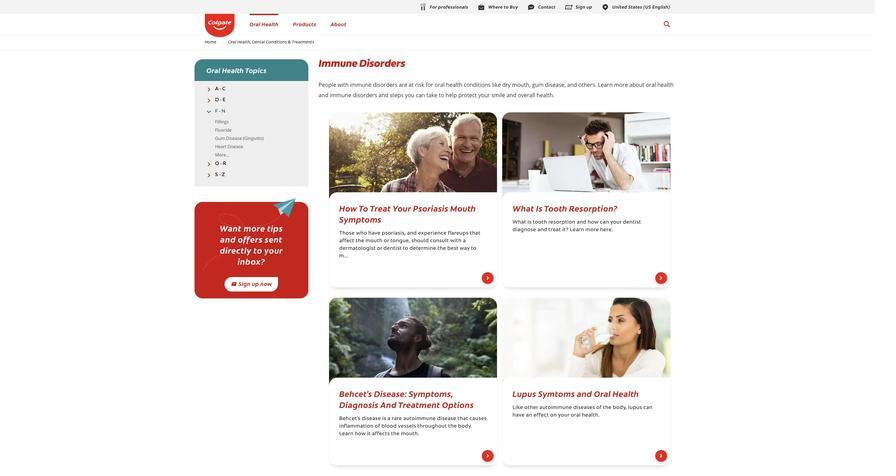 Task type: locate. For each thing, give the bounding box(es) containing it.
sign up icon image
[[565, 3, 573, 11]]

0 vertical spatial autoimmune
[[540, 406, 573, 411]]

1 horizontal spatial dentist
[[624, 220, 642, 225]]

or down psoriasis, at the left of the page
[[384, 239, 389, 244]]

behcet's inside behcet's disease is a rare autoimmune disease that causes inflammation of blood vessels throughout the body. learn how it affects the mouth.
[[340, 417, 361, 422]]

and up should
[[408, 231, 417, 237]]

now
[[261, 280, 272, 288]]

psoriasis,
[[382, 231, 406, 237]]

can up here.
[[601, 220, 610, 225]]

your inside want more tips and offers sent directly to your inbox?
[[265, 245, 283, 256]]

0 horizontal spatial with
[[338, 81, 349, 89]]

and down people
[[319, 92, 329, 99]]

2 horizontal spatial learn
[[599, 81, 613, 89]]

and down resorption?
[[577, 220, 587, 225]]

immune down immune disorders
[[350, 81, 372, 89]]

learn right others.
[[599, 81, 613, 89]]

- inside dropdown button
[[220, 87, 221, 92]]

of
[[597, 406, 602, 411], [375, 425, 381, 430]]

more left here.
[[586, 228, 600, 233]]

symptoms
[[340, 214, 382, 225]]

learn inside behcet's disease is a rare autoimmune disease that causes inflammation of blood vessels throughout the body. learn how it affects the mouth.
[[340, 432, 354, 437]]

s - z
[[215, 173, 225, 178]]

0 horizontal spatial that
[[458, 417, 469, 422]]

0 vertical spatial behcet's
[[340, 388, 372, 400]]

have down like
[[513, 414, 525, 419]]

1 horizontal spatial have
[[513, 414, 525, 419]]

what
[[513, 203, 535, 214], [513, 220, 527, 225]]

of right diseases
[[597, 406, 602, 411]]

disease up heart disease link
[[226, 135, 242, 141]]

of inside behcet's disease is a rare autoimmune disease that causes inflammation of blood vessels throughout the body. learn how it affects the mouth.
[[375, 425, 381, 430]]

0 vertical spatial learn
[[599, 81, 613, 89]]

disease up it
[[362, 417, 381, 422]]

gum
[[533, 81, 544, 89]]

1 vertical spatial of
[[375, 425, 381, 430]]

0 horizontal spatial a
[[388, 417, 391, 422]]

disease
[[226, 135, 242, 141], [228, 144, 243, 150]]

1 vertical spatial how
[[355, 432, 366, 437]]

that inside the those who have psoriasis, and experience flareups that affect the mouth or tongue, should consult with a dermatologist or dentist to determine the best way to m...
[[470, 231, 481, 237]]

1 horizontal spatial is
[[528, 220, 532, 225]]

tongue,
[[391, 239, 411, 244]]

2 horizontal spatial more
[[615, 81, 629, 89]]

0 vertical spatial health.
[[537, 92, 555, 99]]

0 horizontal spatial or
[[377, 247, 383, 252]]

about button
[[331, 20, 347, 28]]

behcet's disease is a rare autoimmune disease that causes inflammation of blood vessels throughout the body. learn how it affects the mouth.
[[340, 417, 487, 437]]

1 horizontal spatial more
[[586, 228, 600, 233]]

0 vertical spatial that
[[470, 231, 481, 237]]

0 vertical spatial dentist
[[624, 220, 642, 225]]

- for f
[[219, 109, 221, 114]]

1 vertical spatial can
[[601, 220, 610, 225]]

to left the sent
[[254, 245, 263, 256]]

oral up dental
[[250, 20, 261, 28]]

- left e
[[220, 98, 222, 103]]

health up oral health, dental conditions & treatments link
[[262, 20, 279, 28]]

health for oral health topics
[[222, 66, 244, 75]]

more left tips
[[244, 223, 265, 234]]

0 vertical spatial have
[[369, 231, 381, 237]]

more inside want more tips and offers sent directly to your inbox?
[[244, 223, 265, 234]]

fillings link
[[215, 119, 229, 125]]

1 vertical spatial dentist
[[384, 247, 402, 252]]

your right on at the bottom
[[559, 414, 570, 419]]

immune down people
[[330, 92, 352, 99]]

throughout
[[418, 425, 447, 430]]

treat
[[370, 203, 391, 214]]

1 vertical spatial disease
[[228, 144, 243, 150]]

- right s
[[219, 173, 221, 178]]

your
[[479, 92, 491, 99], [611, 220, 622, 225], [265, 245, 283, 256], [559, 414, 570, 419]]

risk
[[416, 81, 425, 89]]

tooth
[[545, 203, 568, 214]]

1 vertical spatial that
[[458, 417, 469, 422]]

1 vertical spatial with
[[451, 239, 462, 244]]

behcet's for behcet's disease is a rare autoimmune disease that causes inflammation of blood vessels throughout the body. learn how it affects the mouth.
[[340, 417, 361, 422]]

health right about
[[658, 81, 674, 89]]

behcet's for behcet's disease: symptoms, diagnosis and treatment options
[[340, 388, 372, 400]]

0 vertical spatial can
[[416, 92, 425, 99]]

immune
[[350, 81, 372, 89], [330, 92, 352, 99]]

1 vertical spatial health.
[[583, 414, 600, 419]]

1 horizontal spatial with
[[451, 239, 462, 244]]

rare
[[392, 417, 402, 422]]

- for d
[[220, 98, 222, 103]]

what left is
[[513, 203, 535, 214]]

your down conditions
[[479, 92, 491, 99]]

dental
[[252, 39, 265, 45]]

affects
[[372, 432, 390, 437]]

what up diagnose
[[513, 220, 527, 225]]

treat
[[549, 228, 561, 233]]

1 horizontal spatial or
[[384, 239, 389, 244]]

overall
[[518, 92, 536, 99]]

oral down diseases
[[571, 414, 581, 419]]

health. inside like other autoimmune diseases of the body, lupus can have an effect on your oral health.
[[583, 414, 600, 419]]

0 horizontal spatial is
[[383, 417, 387, 422]]

or
[[384, 239, 389, 244], [377, 247, 383, 252]]

behcet's
[[340, 388, 372, 400], [340, 417, 361, 422]]

0 horizontal spatial how
[[355, 432, 366, 437]]

how
[[588, 220, 599, 225], [355, 432, 366, 437]]

contact icon image
[[528, 3, 536, 11]]

the down who
[[356, 239, 365, 244]]

and down dry
[[507, 92, 517, 99]]

1 horizontal spatial a
[[463, 239, 466, 244]]

to right take
[[439, 92, 445, 99]]

- left "r"
[[220, 162, 222, 167]]

1 horizontal spatial learn
[[571, 228, 585, 233]]

- right a
[[220, 87, 221, 92]]

more inside what is tooth resorption and how can your dentist diagnose and treat it? learn more here.
[[586, 228, 600, 233]]

1 horizontal spatial disease
[[438, 417, 457, 422]]

1 horizontal spatial of
[[597, 406, 602, 411]]

(gingivitis)
[[243, 135, 264, 141]]

1 vertical spatial autoimmune
[[404, 417, 436, 422]]

a up blood
[[388, 417, 391, 422]]

have up mouth
[[369, 231, 381, 237]]

dentist
[[624, 220, 642, 225], [384, 247, 402, 252]]

0 horizontal spatial have
[[369, 231, 381, 237]]

oral left health,
[[228, 39, 237, 45]]

0 vertical spatial with
[[338, 81, 349, 89]]

should
[[412, 239, 429, 244]]

is up blood
[[383, 417, 387, 422]]

1 horizontal spatial health
[[658, 81, 674, 89]]

oral right about
[[647, 81, 657, 89]]

o
[[215, 162, 219, 167]]

learn right it?
[[571, 228, 585, 233]]

and left offers
[[220, 234, 236, 245]]

- for s
[[219, 173, 221, 178]]

disorders
[[373, 81, 398, 89], [353, 92, 378, 99]]

0 horizontal spatial learn
[[340, 432, 354, 437]]

your down tips
[[265, 245, 283, 256]]

immune
[[319, 57, 358, 70]]

that up the body.
[[458, 417, 469, 422]]

1 horizontal spatial can
[[601, 220, 610, 225]]

1 horizontal spatial that
[[470, 231, 481, 237]]

0 vertical spatial a
[[463, 239, 466, 244]]

0 vertical spatial what
[[513, 203, 535, 214]]

- right f
[[219, 109, 221, 114]]

disease down "gum disease (gingivitis)" link
[[228, 144, 243, 150]]

your
[[393, 203, 412, 214]]

2 what from the top
[[513, 220, 527, 225]]

0 horizontal spatial more
[[244, 223, 265, 234]]

is inside behcet's disease is a rare autoimmune disease that causes inflammation of blood vessels throughout the body. learn how it affects the mouth.
[[383, 417, 387, 422]]

more inside people with immune disorders are at risk for oral health conditions like dry mouth, gum disease, and others. learn more about oral health and immune disorders and steps you can take to help protect your smile and overall health.
[[615, 81, 629, 89]]

1 horizontal spatial autoimmune
[[540, 406, 573, 411]]

2 horizontal spatial can
[[644, 406, 653, 411]]

1 vertical spatial a
[[388, 417, 391, 422]]

0 horizontal spatial health
[[222, 66, 244, 75]]

smile
[[492, 92, 506, 99]]

best
[[448, 247, 459, 252]]

with inside the those who have psoriasis, and experience flareups that affect the mouth or tongue, should consult with a dermatologist or dentist to determine the best way to m...
[[451, 239, 462, 244]]

colgate® logo image
[[205, 14, 235, 37]]

None search field
[[664, 17, 671, 31]]

the left the body.
[[449, 425, 457, 430]]

learn
[[599, 81, 613, 89], [571, 228, 585, 233], [340, 432, 354, 437]]

0 vertical spatial or
[[384, 239, 389, 244]]

1 health from the left
[[447, 81, 463, 89]]

1 vertical spatial or
[[377, 247, 383, 252]]

autoimmune down treatment on the bottom
[[404, 417, 436, 422]]

0 horizontal spatial of
[[375, 425, 381, 430]]

tips
[[267, 223, 283, 234]]

autoimmune inside like other autoimmune diseases of the body, lupus can have an effect on your oral health.
[[540, 406, 573, 411]]

2 vertical spatial can
[[644, 406, 653, 411]]

disease up throughout
[[438, 417, 457, 422]]

learn down inflammation
[[340, 432, 354, 437]]

your inside people with immune disorders are at risk for oral health conditions like dry mouth, gum disease, and others. learn more about oral health and immune disorders and steps you can take to help protect your smile and overall health.
[[479, 92, 491, 99]]

1 horizontal spatial health
[[262, 20, 279, 28]]

1 what from the top
[[513, 203, 535, 214]]

2 horizontal spatial oral
[[647, 81, 657, 89]]

1 vertical spatial behcet's
[[340, 417, 361, 422]]

oral up a
[[207, 66, 221, 75]]

health. down diseases
[[583, 414, 600, 419]]

health up 'body,'
[[613, 388, 640, 400]]

health. down gum
[[537, 92, 555, 99]]

0 horizontal spatial disease
[[362, 417, 381, 422]]

fillings
[[215, 119, 229, 125]]

- inside "popup button"
[[220, 162, 222, 167]]

1 horizontal spatial oral
[[571, 414, 581, 419]]

health up c
[[222, 66, 244, 75]]

causes
[[470, 417, 487, 422]]

more... link
[[215, 152, 229, 158]]

is up diagnose
[[528, 220, 532, 225]]

1 vertical spatial health
[[222, 66, 244, 75]]

or down mouth
[[377, 247, 383, 252]]

disease,
[[546, 81, 566, 89]]

oral right the for
[[435, 81, 445, 89]]

1 vertical spatial is
[[383, 417, 387, 422]]

on
[[551, 414, 557, 419]]

0 horizontal spatial health.
[[537, 92, 555, 99]]

1 vertical spatial disorders
[[353, 92, 378, 99]]

with
[[338, 81, 349, 89], [451, 239, 462, 244]]

how down resorption?
[[588, 220, 599, 225]]

that right flareups
[[470, 231, 481, 237]]

disorders
[[360, 57, 405, 70]]

s
[[215, 173, 218, 178]]

oral health button
[[250, 20, 279, 28]]

oral for oral health topics
[[207, 66, 221, 75]]

2 behcet's from the top
[[340, 417, 361, 422]]

more
[[615, 81, 629, 89], [244, 223, 265, 234], [586, 228, 600, 233]]

can right lupus
[[644, 406, 653, 411]]

steps
[[390, 92, 404, 99]]

experience
[[419, 231, 447, 237]]

affect
[[340, 239, 355, 244]]

treatment
[[399, 400, 441, 411]]

your inside what is tooth resorption and how can your dentist diagnose and treat it? learn more here.
[[611, 220, 622, 225]]

behcet's inside behcet's disease: symptoms, diagnosis and treatment options
[[340, 388, 372, 400]]

autoimmune up on at the bottom
[[540, 406, 573, 411]]

and left others.
[[568, 81, 578, 89]]

0 vertical spatial health
[[262, 20, 279, 28]]

those who have psoriasis, and experience flareups that affect the mouth or tongue, should consult with a dermatologist or dentist to determine the best way to m...
[[340, 231, 481, 259]]

0 horizontal spatial health
[[447, 81, 463, 89]]

health
[[447, 81, 463, 89], [658, 81, 674, 89]]

1 horizontal spatial health.
[[583, 414, 600, 419]]

0 horizontal spatial dentist
[[384, 247, 402, 252]]

how down inflammation
[[355, 432, 366, 437]]

1 vertical spatial have
[[513, 414, 525, 419]]

home link
[[200, 39, 221, 45]]

more left about
[[615, 81, 629, 89]]

0 vertical spatial how
[[588, 220, 599, 225]]

that inside behcet's disease is a rare autoimmune disease that causes inflammation of blood vessels throughout the body. learn how it affects the mouth.
[[458, 417, 469, 422]]

2 vertical spatial health
[[613, 388, 640, 400]]

dry
[[503, 81, 511, 89]]

1 horizontal spatial how
[[588, 220, 599, 225]]

0 horizontal spatial can
[[416, 92, 425, 99]]

of up affects
[[375, 425, 381, 430]]

mouth,
[[513, 81, 531, 89]]

health up help
[[447, 81, 463, 89]]

behcet's disease: symptoms, diagnosis and treatment options
[[340, 388, 474, 411]]

what inside what is tooth resorption and how can your dentist diagnose and treat it? learn more here.
[[513, 220, 527, 225]]

can down risk
[[416, 92, 425, 99]]

0 horizontal spatial autoimmune
[[404, 417, 436, 422]]

with right people
[[338, 81, 349, 89]]

1 disease from the left
[[362, 417, 381, 422]]

other
[[525, 406, 539, 411]]

disease
[[362, 417, 381, 422], [438, 417, 457, 422]]

0 vertical spatial is
[[528, 220, 532, 225]]

a up 'way'
[[463, 239, 466, 244]]

up
[[252, 280, 259, 288]]

the left 'body,'
[[604, 406, 612, 411]]

1 vertical spatial what
[[513, 220, 527, 225]]

disorders left steps
[[353, 92, 378, 99]]

is inside what is tooth resorption and how can your dentist diagnose and treat it? learn more here.
[[528, 220, 532, 225]]

like
[[493, 81, 501, 89]]

with inside people with immune disorders are at risk for oral health conditions like dry mouth, gum disease, and others. learn more about oral health and immune disorders and steps you can take to help protect your smile and overall health.
[[338, 81, 349, 89]]

your up here.
[[611, 220, 622, 225]]

to right 'way'
[[472, 247, 477, 252]]

a - c
[[215, 87, 226, 92]]

health inside dropdown button
[[222, 66, 244, 75]]

with down flareups
[[451, 239, 462, 244]]

autoimmune
[[540, 406, 573, 411], [404, 417, 436, 422]]

topics
[[245, 66, 267, 75]]

effect
[[534, 414, 549, 419]]

sign up now link
[[225, 278, 278, 292]]

2 vertical spatial learn
[[340, 432, 354, 437]]

that
[[470, 231, 481, 237], [458, 417, 469, 422]]

where to buy icon image
[[478, 3, 486, 11]]

oral inside dropdown button
[[207, 66, 221, 75]]

1 vertical spatial learn
[[571, 228, 585, 233]]

disorders up steps
[[373, 81, 398, 89]]

0 vertical spatial of
[[597, 406, 602, 411]]

2 horizontal spatial health
[[613, 388, 640, 400]]

1 behcet's from the top
[[340, 388, 372, 400]]



Task type: vqa. For each thing, say whether or not it's contained in the screenshot.
list
no



Task type: describe. For each thing, give the bounding box(es) containing it.
the inside like other autoimmune diseases of the body, lupus can have an effect on your oral health.
[[604, 406, 612, 411]]

n
[[222, 109, 226, 114]]

lupus
[[513, 388, 537, 400]]

mouth
[[451, 203, 476, 214]]

and up diseases
[[577, 388, 593, 400]]

offers
[[238, 234, 263, 245]]

body.
[[459, 425, 473, 430]]

and left steps
[[379, 92, 389, 99]]

dentist inside what is tooth resorption and how can your dentist diagnose and treat it? learn more here.
[[624, 220, 642, 225]]

diagnose
[[513, 228, 537, 233]]

for professionals icon image
[[419, 3, 427, 12]]

heart disease link
[[215, 144, 243, 150]]

oral health, dental conditions & treatments link
[[224, 39, 319, 45]]

the down blood
[[392, 432, 400, 437]]

0 vertical spatial immune
[[350, 81, 372, 89]]

symtoms
[[539, 388, 576, 400]]

z
[[222, 173, 225, 178]]

fluoride link
[[215, 127, 232, 133]]

o - r button
[[195, 161, 309, 167]]

gum disease (gingivitis) link
[[215, 135, 264, 141]]

health. inside people with immune disorders are at risk for oral health conditions like dry mouth, gum disease, and others. learn more about oral health and immune disorders and steps you can take to help protect your smile and overall health.
[[537, 92, 555, 99]]

want
[[220, 223, 242, 234]]

what for what is tooth resorption?
[[513, 203, 535, 214]]

psoriasis
[[413, 203, 449, 214]]

others.
[[579, 81, 597, 89]]

your inside like other autoimmune diseases of the body, lupus can have an effect on your oral health.
[[559, 414, 570, 419]]

it
[[367, 432, 371, 437]]

oral health topics button
[[195, 59, 309, 81]]

2 health from the left
[[658, 81, 674, 89]]

treatments
[[292, 39, 315, 45]]

oral health topics
[[207, 66, 267, 75]]

and inside the those who have psoriasis, and experience flareups that affect the mouth or tongue, should consult with a dermatologist or dentist to determine the best way to m...
[[408, 231, 417, 237]]

to inside people with immune disorders are at risk for oral health conditions like dry mouth, gum disease, and others. learn more about oral health and immune disorders and steps you can take to help protect your smile and overall health.
[[439, 92, 445, 99]]

take
[[427, 92, 438, 99]]

how to treat your psoriasis mouth symptoms
[[340, 203, 476, 225]]

who
[[356, 231, 367, 237]]

oral for oral health, dental conditions & treatments
[[228, 39, 237, 45]]

d - e
[[215, 98, 226, 103]]

of inside like other autoimmune diseases of the body, lupus can have an effect on your oral health.
[[597, 406, 602, 411]]

conditions
[[266, 39, 287, 45]]

that for behcet's disease: symptoms, diagnosis and treatment options
[[458, 417, 469, 422]]

consult
[[431, 239, 449, 244]]

disease:
[[374, 388, 407, 400]]

oral inside like other autoimmune diseases of the body, lupus can have an effect on your oral health.
[[571, 414, 581, 419]]

like
[[513, 406, 524, 411]]

resorption?
[[570, 203, 618, 214]]

c
[[222, 87, 226, 92]]

vessels
[[398, 425, 417, 430]]

people with immune disorders are at risk for oral health conditions like dry mouth, gum disease, and others. learn more about oral health and immune disorders and steps you can take to help protect your smile and overall health.
[[319, 81, 674, 99]]

a inside behcet's disease is a rare autoimmune disease that causes inflammation of blood vessels throughout the body. learn how it affects the mouth.
[[388, 417, 391, 422]]

r
[[223, 162, 227, 167]]

location icon image
[[602, 3, 610, 11]]

immune disorders
[[319, 57, 405, 70]]

oral health, dental conditions & treatments
[[228, 39, 315, 45]]

can inside like other autoimmune diseases of the body, lupus can have an effect on your oral health.
[[644, 406, 653, 411]]

products button
[[293, 20, 317, 28]]

oral health
[[250, 20, 279, 28]]

2 disease from the left
[[438, 417, 457, 422]]

about
[[331, 20, 347, 28]]

can inside what is tooth resorption and how can your dentist diagnose and treat it? learn more here.
[[601, 220, 610, 225]]

paper airplane image
[[203, 196, 300, 277]]

and down tooth
[[538, 228, 548, 233]]

f - n
[[215, 109, 226, 114]]

sent
[[265, 234, 283, 245]]

inflammation
[[340, 425, 374, 430]]

lupus symtoms and oral health
[[513, 388, 640, 400]]

health for oral health
[[262, 20, 279, 28]]

oral for oral health
[[250, 20, 261, 28]]

products
[[293, 20, 317, 28]]

lupus
[[629, 406, 643, 411]]

oral up diseases
[[595, 388, 611, 400]]

like other autoimmune diseases of the body, lupus can have an effect on your oral health.
[[513, 406, 653, 419]]

1 vertical spatial immune
[[330, 92, 352, 99]]

flareups
[[448, 231, 469, 237]]

learn inside what is tooth resorption and how can your dentist diagnose and treat it? learn more here.
[[571, 228, 585, 233]]

an
[[527, 414, 533, 419]]

way
[[460, 247, 470, 252]]

that for how to treat your psoriasis mouth symptoms
[[470, 231, 481, 237]]

0 horizontal spatial oral
[[435, 81, 445, 89]]

what is tooth resorption?
[[513, 203, 618, 214]]

o - r
[[215, 162, 227, 167]]

a
[[215, 87, 219, 92]]

d
[[215, 98, 219, 103]]

0 vertical spatial disease
[[226, 135, 242, 141]]

and inside want more tips and offers sent directly to your inbox?
[[220, 234, 236, 245]]

d - e button
[[195, 97, 309, 103]]

can inside people with immune disorders are at risk for oral health conditions like dry mouth, gum disease, and others. learn more about oral health and immune disorders and steps you can take to help protect your smile and overall health.
[[416, 92, 425, 99]]

a inside the those who have psoriasis, and experience flareups that affect the mouth or tongue, should consult with a dermatologist or dentist to determine the best way to m...
[[463, 239, 466, 244]]

and
[[381, 400, 397, 411]]

dentist inside the those who have psoriasis, and experience flareups that affect the mouth or tongue, should consult with a dermatologist or dentist to determine the best way to m...
[[384, 247, 402, 252]]

diseases
[[574, 406, 596, 411]]

about
[[630, 81, 645, 89]]

want more tips and offers sent directly to your inbox?
[[220, 223, 283, 267]]

for
[[426, 81, 434, 89]]

autoimmune inside behcet's disease is a rare autoimmune disease that causes inflammation of blood vessels throughout the body. learn how it affects the mouth.
[[404, 417, 436, 422]]

options
[[442, 400, 474, 411]]

how inside what is tooth resorption and how can your dentist diagnose and treat it? learn more here.
[[588, 220, 599, 225]]

&
[[288, 39, 291, 45]]

heart
[[215, 144, 227, 150]]

fluoride
[[215, 127, 232, 133]]

help
[[446, 92, 457, 99]]

to inside want more tips and offers sent directly to your inbox?
[[254, 245, 263, 256]]

how inside behcet's disease is a rare autoimmune disease that causes inflammation of blood vessels throughout the body. learn how it affects the mouth.
[[355, 432, 366, 437]]

those
[[340, 231, 355, 237]]

f
[[215, 109, 218, 114]]

diagnosis
[[340, 400, 379, 411]]

dermatologist
[[340, 247, 376, 252]]

body,
[[614, 406, 628, 411]]

- for a
[[220, 87, 221, 92]]

0 vertical spatial disorders
[[373, 81, 398, 89]]

have inside the those who have psoriasis, and experience flareups that affect the mouth or tongue, should consult with a dermatologist or dentist to determine the best way to m...
[[369, 231, 381, 237]]

resorption
[[549, 220, 576, 225]]

health,
[[237, 39, 251, 45]]

what for what is tooth resorption and how can your dentist diagnose and treat it? learn more here.
[[513, 220, 527, 225]]

gum
[[215, 135, 225, 141]]

are
[[399, 81, 408, 89]]

directly
[[220, 245, 252, 256]]

tooth
[[533, 220, 548, 225]]

have inside like other autoimmune diseases of the body, lupus can have an effect on your oral health.
[[513, 414, 525, 419]]

e
[[223, 98, 226, 103]]

learn inside people with immune disorders are at risk for oral health conditions like dry mouth, gum disease, and others. learn more about oral health and immune disorders and steps you can take to help protect your smile and overall health.
[[599, 81, 613, 89]]

the down consult on the bottom
[[438, 247, 447, 252]]

to down tongue,
[[403, 247, 409, 252]]

- for o
[[220, 162, 222, 167]]

f - n menu
[[195, 118, 309, 159]]

more...
[[215, 152, 229, 158]]



